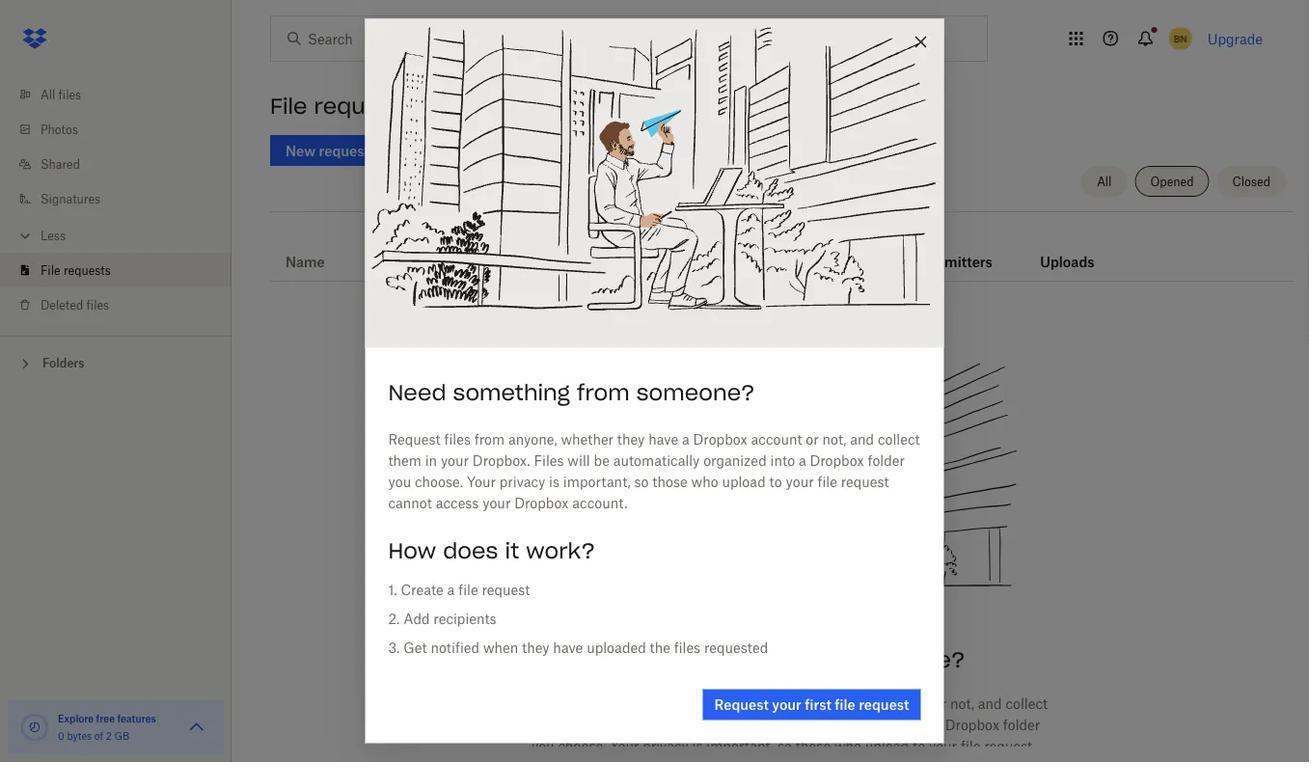 Task type: locate. For each thing, give the bounding box(es) containing it.
all
[[41, 87, 55, 102], [1097, 174, 1112, 189]]

choose.
[[415, 474, 463, 490], [558, 738, 607, 754]]

2 vertical spatial they
[[745, 695, 773, 712]]

whether
[[561, 431, 614, 448], [689, 695, 742, 712]]

1 vertical spatial them
[[524, 717, 557, 733]]

all left opened
[[1097, 174, 1112, 189]]

all for all files
[[41, 87, 55, 102]]

0 horizontal spatial so
[[634, 474, 649, 490]]

those
[[653, 474, 688, 490], [796, 738, 831, 754]]

important,
[[563, 474, 631, 490], [707, 738, 774, 754]]

0 vertical spatial have
[[649, 431, 678, 448]]

1 horizontal spatial is
[[692, 738, 703, 754]]

into
[[771, 453, 795, 469], [906, 717, 931, 733]]

0 vertical spatial something
[[453, 379, 570, 406]]

1 horizontal spatial someone?
[[847, 647, 966, 674]]

0 vertical spatial those
[[653, 474, 688, 490]]

1 vertical spatial or
[[934, 695, 947, 712]]

0 vertical spatial privacy
[[500, 474, 546, 490]]

bytes
[[67, 730, 92, 742]]

gb
[[114, 730, 129, 742]]

have
[[649, 431, 678, 448], [553, 640, 583, 656], [776, 695, 806, 712]]

in
[[425, 453, 437, 469], [561, 717, 573, 733]]

how
[[388, 537, 436, 564]]

file requests list item
[[0, 253, 232, 288]]

file requests up learn at the left of page
[[270, 93, 413, 120]]

file inside button
[[835, 697, 856, 713]]

0 horizontal spatial anyone,
[[508, 431, 557, 448]]

1 vertical spatial requests
[[504, 142, 559, 159]]

0 vertical spatial is
[[549, 474, 560, 490]]

2 horizontal spatial they
[[745, 695, 773, 712]]

1 vertical spatial be
[[729, 717, 745, 733]]

0 vertical spatial into
[[771, 453, 795, 469]]

1 horizontal spatial in
[[561, 717, 573, 733]]

1 vertical spatial you
[[532, 738, 554, 754]]

file requests link
[[15, 253, 232, 288]]

1 vertical spatial account
[[879, 695, 930, 712]]

is inside dialog
[[549, 474, 560, 490]]

0 vertical spatial will
[[568, 453, 590, 469]]

file
[[270, 93, 307, 120], [41, 263, 60, 277]]

1 horizontal spatial column header
[[1041, 227, 1118, 273]]

0 vertical spatial need
[[388, 379, 446, 406]]

be
[[594, 453, 610, 469], [729, 717, 745, 733]]

it
[[505, 537, 519, 564]]

0 horizontal spatial organized
[[704, 453, 767, 469]]

1 horizontal spatial you
[[532, 738, 554, 754]]

2 column header from the left
[[1041, 227, 1118, 273]]

0 horizontal spatial important,
[[563, 474, 631, 490]]

1 vertical spatial all
[[1097, 174, 1112, 189]]

request inside button
[[859, 697, 909, 713]]

0 vertical spatial need something from someone?
[[388, 379, 755, 406]]

files down the
[[669, 717, 699, 733]]

account. up work?
[[572, 495, 628, 511]]

automatically
[[613, 453, 700, 469], [749, 717, 835, 733]]

in down 3. get notified when they have uploaded the files requested
[[561, 717, 573, 733]]

collect
[[878, 431, 920, 448], [1006, 695, 1048, 712]]

shared
[[41, 157, 80, 171]]

and
[[850, 431, 874, 448], [978, 695, 1002, 712]]

account.
[[572, 495, 628, 511], [847, 759, 902, 762]]

anyone,
[[508, 431, 557, 448], [636, 695, 685, 712]]

uploaded
[[587, 640, 646, 656]]

will down requested
[[703, 717, 726, 733]]

deleted files link
[[15, 288, 232, 322]]

1 vertical spatial file
[[41, 263, 60, 277]]

dialog containing need something from someone?
[[365, 19, 944, 744]]

0 vertical spatial someone?
[[637, 379, 755, 406]]

closed button
[[1217, 166, 1286, 197]]

account. down request your first file request button
[[847, 759, 902, 762]]

so
[[634, 474, 649, 490], [778, 738, 792, 754]]

1 horizontal spatial files
[[669, 717, 699, 733]]

something
[[453, 379, 570, 406], [663, 647, 781, 674]]

0 horizontal spatial need
[[388, 379, 446, 406]]

file inside file requests link
[[41, 263, 60, 277]]

opened button
[[1135, 166, 1210, 197]]

organized
[[704, 453, 767, 469], [839, 717, 902, 733]]

folder
[[868, 453, 905, 469], [1003, 717, 1040, 733]]

0 vertical spatial all
[[41, 87, 55, 102]]

created button
[[552, 250, 605, 273]]

1 horizontal spatial your
[[610, 738, 639, 754]]

your
[[467, 474, 496, 490], [610, 738, 639, 754]]

0 horizontal spatial someone?
[[637, 379, 755, 406]]

1 vertical spatial account.
[[847, 759, 902, 762]]

someone?
[[637, 379, 755, 406], [847, 647, 966, 674]]

recipients
[[434, 611, 497, 627]]

requests right about
[[504, 142, 559, 159]]

0 horizontal spatial who
[[691, 474, 719, 490]]

requests up learn at the left of page
[[314, 93, 413, 120]]

0 vertical spatial access
[[436, 495, 479, 511]]

2 vertical spatial requests
[[64, 263, 111, 277]]

1.
[[388, 582, 397, 598]]

request your first file request button
[[703, 689, 921, 720]]

dropbox
[[693, 431, 748, 448], [810, 453, 864, 469], [514, 495, 569, 511], [821, 695, 875, 712], [945, 717, 1000, 733], [789, 759, 843, 762]]

all for all
[[1097, 174, 1112, 189]]

0 horizontal spatial have
[[553, 640, 583, 656]]

you
[[388, 474, 411, 490], [532, 738, 554, 754]]

all up photos
[[41, 87, 55, 102]]

1 horizontal spatial file requests
[[270, 93, 413, 120]]

1 vertical spatial into
[[906, 717, 931, 733]]

1 horizontal spatial file
[[270, 93, 307, 120]]

list
[[0, 66, 232, 336]]

files
[[58, 87, 81, 102], [86, 298, 109, 312], [444, 431, 471, 448], [674, 640, 701, 656], [572, 695, 599, 712]]

1 horizontal spatial so
[[778, 738, 792, 754]]

0 horizontal spatial them
[[388, 453, 422, 469]]

column header
[[918, 227, 995, 273], [1041, 227, 1118, 273]]

dialog
[[365, 19, 944, 744]]

all inside all button
[[1097, 174, 1112, 189]]

or
[[806, 431, 819, 448], [934, 695, 947, 712]]

0 horizontal spatial upload
[[722, 474, 766, 490]]

0 horizontal spatial choose.
[[415, 474, 463, 490]]

0 horizontal spatial be
[[594, 453, 610, 469]]

1 horizontal spatial and
[[978, 695, 1002, 712]]

1 vertical spatial upload
[[865, 738, 909, 754]]

request your first file request
[[715, 697, 909, 713]]

them down 3. get notified when they have uploaded the files requested
[[524, 717, 557, 733]]

1 horizontal spatial requests
[[314, 93, 413, 120]]

row
[[270, 219, 1294, 282]]

all inside all files 'link'
[[41, 87, 55, 102]]

1 vertical spatial will
[[703, 717, 726, 733]]

0 vertical spatial your
[[467, 474, 496, 490]]

create
[[401, 582, 444, 598]]

how does it work?
[[388, 537, 596, 564]]

requests up deleted files
[[64, 263, 111, 277]]

who
[[691, 474, 719, 490], [835, 738, 862, 754]]

signatures
[[41, 192, 100, 206]]

not,
[[823, 431, 847, 448], [951, 695, 975, 712]]

0 horizontal spatial something
[[453, 379, 570, 406]]

request
[[841, 474, 889, 490], [482, 582, 530, 598], [859, 697, 909, 713], [984, 738, 1033, 754]]

0 vertical spatial important,
[[563, 474, 631, 490]]

dropbox. up how does it work?
[[473, 453, 530, 469]]

files inside 'link'
[[58, 87, 81, 102]]

they
[[617, 431, 645, 448], [522, 640, 550, 656], [745, 695, 773, 712]]

1 horizontal spatial cannot
[[663, 759, 706, 762]]

1 horizontal spatial collect
[[1006, 695, 1048, 712]]

file requests up deleted files
[[41, 263, 111, 277]]

1 vertical spatial file requests
[[41, 263, 111, 277]]

request
[[388, 431, 441, 448], [516, 695, 568, 712], [715, 697, 769, 713]]

will up work?
[[568, 453, 590, 469]]

requests inside list item
[[64, 263, 111, 277]]

a
[[682, 431, 690, 448], [799, 453, 806, 469], [447, 582, 455, 598], [810, 695, 817, 712], [934, 717, 942, 733]]

important, up work?
[[563, 474, 631, 490]]

dropbox. down uploaded
[[608, 717, 666, 733]]

is
[[549, 474, 560, 490], [692, 738, 703, 754]]

0 vertical spatial request files from anyone, whether they have a dropbox account or not, and collect them in your dropbox. files will be automatically organized into a dropbox folder you choose. your privacy is important, so those who upload to your file request cannot access your dropbox account.
[[388, 431, 920, 511]]

0 vertical spatial to
[[770, 474, 782, 490]]

important, down request your first file request button
[[707, 738, 774, 754]]

closed
[[1233, 174, 1271, 189]]

cannot
[[388, 495, 432, 511], [663, 759, 706, 762]]

from
[[577, 379, 630, 406], [475, 431, 505, 448], [787, 647, 840, 674], [602, 695, 633, 712]]

account
[[751, 431, 802, 448], [879, 695, 930, 712]]

signatures link
[[15, 181, 232, 216]]

0 horizontal spatial to
[[770, 474, 782, 490]]

will
[[568, 453, 590, 469], [703, 717, 726, 733]]

1 horizontal spatial they
[[617, 431, 645, 448]]

file requests
[[270, 93, 413, 120], [41, 263, 111, 277]]

0 horizontal spatial file
[[41, 263, 60, 277]]

them up how
[[388, 453, 422, 469]]

request files from anyone, whether they have a dropbox account or not, and collect them in your dropbox. files will be automatically organized into a dropbox folder you choose. your privacy is important, so those who upload to your file request cannot access your dropbox account.
[[388, 431, 920, 511], [516, 695, 1048, 762]]

requested
[[704, 640, 768, 656]]

explore free features 0 bytes of 2 gb
[[58, 713, 156, 742]]

photos link
[[15, 112, 232, 147]]

0 horizontal spatial your
[[467, 474, 496, 490]]

quota usage element
[[19, 712, 50, 743]]

all button
[[1082, 166, 1128, 197]]

your
[[441, 453, 469, 469], [786, 474, 814, 490], [483, 495, 511, 511], [772, 697, 802, 713], [576, 717, 604, 733], [929, 738, 957, 754], [757, 759, 785, 762]]

add
[[404, 611, 430, 627]]

requests
[[314, 93, 413, 120], [504, 142, 559, 159], [64, 263, 111, 277]]

0 vertical spatial folder
[[868, 453, 905, 469]]

0 horizontal spatial they
[[522, 640, 550, 656]]

in up how
[[425, 453, 437, 469]]

deleted files
[[41, 298, 109, 312]]

folders button
[[0, 348, 232, 377]]

less
[[41, 228, 66, 243]]

need
[[388, 379, 446, 406], [599, 647, 657, 674]]

first
[[805, 697, 832, 713]]

0 vertical spatial account.
[[572, 495, 628, 511]]

less image
[[15, 226, 35, 246]]

dropbox.
[[473, 453, 530, 469], [608, 717, 666, 733]]

0 vertical spatial so
[[634, 474, 649, 490]]

request files from anyone, whether they have a dropbox account or not, and collect them in your dropbox. files will be automatically organized into a dropbox folder you choose. your privacy is important, so those who upload to your file request cannot access your dropbox account. inside dialog
[[388, 431, 920, 511]]

0 vertical spatial files
[[534, 453, 564, 469]]

1 vertical spatial something
[[663, 647, 781, 674]]

the
[[650, 640, 671, 656]]

1 vertical spatial access
[[710, 759, 753, 762]]

all files
[[41, 87, 81, 102]]

files up work?
[[534, 453, 564, 469]]

folders
[[42, 356, 84, 371]]

1 horizontal spatial dropbox.
[[608, 717, 666, 733]]

files
[[534, 453, 564, 469], [669, 717, 699, 733]]

privacy
[[500, 474, 546, 490], [643, 738, 689, 754]]



Task type: describe. For each thing, give the bounding box(es) containing it.
0 horizontal spatial into
[[771, 453, 795, 469]]

0 horizontal spatial privacy
[[500, 474, 546, 490]]

1 horizontal spatial to
[[913, 738, 926, 754]]

free
[[96, 713, 115, 725]]

1 horizontal spatial something
[[663, 647, 781, 674]]

2 horizontal spatial have
[[776, 695, 806, 712]]

request inside button
[[715, 697, 769, 713]]

0 horizontal spatial or
[[806, 431, 819, 448]]

file requests inside list item
[[41, 263, 111, 277]]

row containing name
[[270, 219, 1294, 282]]

0 vertical spatial they
[[617, 431, 645, 448]]

0 vertical spatial file requests
[[270, 93, 413, 120]]

2.
[[388, 611, 400, 627]]

0 vertical spatial who
[[691, 474, 719, 490]]

0 vertical spatial file
[[270, 93, 307, 120]]

0 horizontal spatial cannot
[[388, 495, 432, 511]]

0 vertical spatial choose.
[[415, 474, 463, 490]]

learn about file requests
[[400, 142, 559, 159]]

deleted
[[41, 298, 83, 312]]

1 vertical spatial important,
[[707, 738, 774, 754]]

your inside button
[[772, 697, 802, 713]]

dropbox image
[[15, 19, 54, 58]]

1 horizontal spatial whether
[[689, 695, 742, 712]]

0 horizontal spatial account.
[[572, 495, 628, 511]]

shared link
[[15, 147, 232, 181]]

1 horizontal spatial be
[[729, 717, 745, 733]]

1 vertical spatial have
[[553, 640, 583, 656]]

1 vertical spatial privacy
[[643, 738, 689, 754]]

0 horizontal spatial folder
[[868, 453, 905, 469]]

0 horizontal spatial request
[[388, 431, 441, 448]]

0 vertical spatial upload
[[722, 474, 766, 490]]

1 horizontal spatial those
[[796, 738, 831, 754]]

1 horizontal spatial request
[[516, 695, 568, 712]]

1 vertical spatial so
[[778, 738, 792, 754]]

of
[[94, 730, 103, 742]]

1 column header from the left
[[918, 227, 995, 273]]

1 horizontal spatial have
[[649, 431, 678, 448]]

1 vertical spatial need
[[599, 647, 657, 674]]

1. create a file request
[[388, 582, 530, 598]]

created
[[552, 253, 605, 270]]

photos
[[41, 122, 78, 137]]

about
[[441, 142, 477, 159]]

1 vertical spatial organized
[[839, 717, 902, 733]]

0 vertical spatial not,
[[823, 431, 847, 448]]

when
[[483, 640, 518, 656]]

1 vertical spatial who
[[835, 738, 862, 754]]

get
[[404, 640, 427, 656]]

list containing all files
[[0, 66, 232, 336]]

pro trial element
[[803, 250, 834, 273]]

0 horizontal spatial access
[[436, 495, 479, 511]]

0 vertical spatial them
[[388, 453, 422, 469]]

1 vertical spatial folder
[[1003, 717, 1040, 733]]

explore
[[58, 713, 94, 725]]

notified
[[431, 640, 480, 656]]

0 vertical spatial in
[[425, 453, 437, 469]]

0 vertical spatial dropbox.
[[473, 453, 530, 469]]

does
[[443, 537, 498, 564]]

opened
[[1151, 174, 1194, 189]]

3. get notified when they have uploaded the files requested
[[388, 640, 768, 656]]

work?
[[526, 537, 596, 564]]

learn
[[400, 142, 437, 159]]

0 horizontal spatial those
[[653, 474, 688, 490]]

0 vertical spatial collect
[[878, 431, 920, 448]]

1 horizontal spatial or
[[934, 695, 947, 712]]

learn about file requests link
[[400, 142, 559, 159]]

1 vertical spatial request files from anyone, whether they have a dropbox account or not, and collect them in your dropbox. files will be automatically organized into a dropbox folder you choose. your privacy is important, so those who upload to your file request cannot access your dropbox account.
[[516, 695, 1048, 762]]

0
[[58, 730, 64, 742]]

1 horizontal spatial access
[[710, 759, 753, 762]]

3.
[[388, 640, 400, 656]]

upgrade
[[1208, 30, 1263, 47]]

0 vertical spatial anyone,
[[508, 431, 557, 448]]

1 vertical spatial choose.
[[558, 738, 607, 754]]

all files link
[[15, 77, 232, 112]]

1 horizontal spatial them
[[524, 717, 557, 733]]

1 horizontal spatial upload
[[865, 738, 909, 754]]

0 horizontal spatial account
[[751, 431, 802, 448]]

1 horizontal spatial account.
[[847, 759, 902, 762]]

1 vertical spatial files
[[669, 717, 699, 733]]

1 vertical spatial they
[[522, 640, 550, 656]]

0 vertical spatial organized
[[704, 453, 767, 469]]

will inside dialog
[[568, 453, 590, 469]]

0 vertical spatial whether
[[561, 431, 614, 448]]

to inside dialog
[[770, 474, 782, 490]]

name
[[286, 253, 325, 270]]

2
[[106, 730, 112, 742]]

0 horizontal spatial and
[[850, 431, 874, 448]]

0 horizontal spatial automatically
[[613, 453, 700, 469]]

1 horizontal spatial not,
[[951, 695, 975, 712]]

1 vertical spatial and
[[978, 695, 1002, 712]]

upgrade link
[[1208, 30, 1263, 47]]

1 horizontal spatial into
[[906, 717, 931, 733]]

0 horizontal spatial you
[[388, 474, 411, 490]]

features
[[117, 713, 156, 725]]

so inside dialog
[[634, 474, 649, 490]]

2. add recipients
[[388, 611, 497, 627]]

1 vertical spatial automatically
[[749, 717, 835, 733]]

1 vertical spatial collect
[[1006, 695, 1048, 712]]

1 vertical spatial someone?
[[847, 647, 966, 674]]

2 horizontal spatial requests
[[504, 142, 559, 159]]

1 vertical spatial your
[[610, 738, 639, 754]]

1 vertical spatial anyone,
[[636, 695, 685, 712]]

1 vertical spatial dropbox.
[[608, 717, 666, 733]]

1 vertical spatial need something from someone?
[[599, 647, 966, 674]]



Task type: vqa. For each thing, say whether or not it's contained in the screenshot.
the top account
yes



